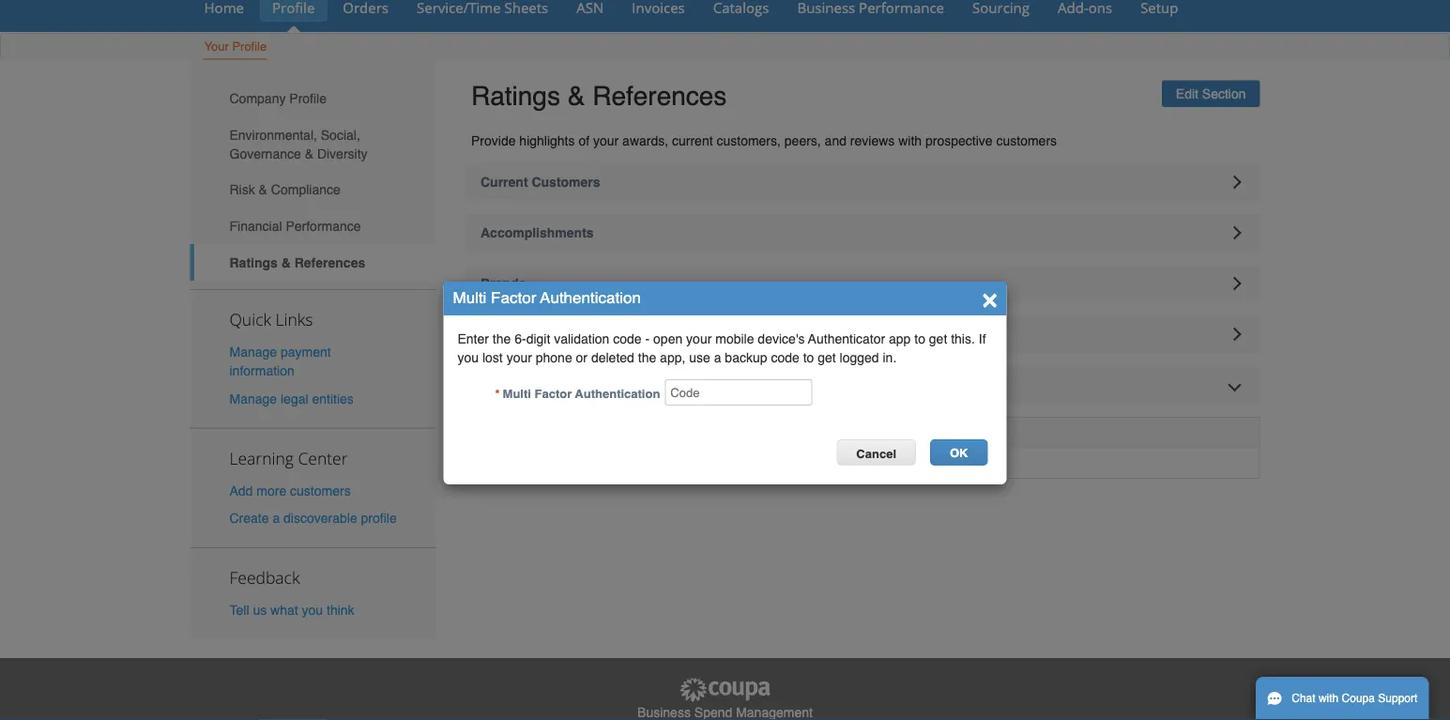 Task type: vqa. For each thing, say whether or not it's contained in the screenshot.
UTC in the 10/27/23 08:23 AM UTC
no



Task type: locate. For each thing, give the bounding box(es) containing it.
0 vertical spatial manage
[[230, 345, 277, 360]]

1 vertical spatial multi
[[503, 386, 531, 400]]

1 vertical spatial you
[[302, 603, 323, 618]]

your down 6-
[[507, 350, 532, 365]]

manage inside manage payment information
[[230, 345, 277, 360]]

phone
[[536, 350, 573, 365]]

1 horizontal spatial get
[[929, 331, 948, 346]]

0 vertical spatial references
[[593, 81, 727, 111]]

this.
[[951, 331, 975, 346]]

0 vertical spatial profile
[[232, 39, 267, 54]]

ratings
[[471, 81, 561, 111], [230, 255, 278, 270]]

you
[[458, 350, 479, 365], [302, 603, 323, 618]]

in.
[[883, 350, 897, 365]]

diversity
[[317, 146, 368, 161]]

0 horizontal spatial the
[[493, 331, 511, 346]]

2 horizontal spatial your
[[686, 331, 712, 346]]

enter the 6-digit validation code - open your mobile device's authenticator app to get this. if you lost your phone or deleted the app, use a backup code to get logged in.
[[458, 331, 986, 365]]

get down the authenticator
[[818, 350, 836, 365]]

1 vertical spatial manage
[[230, 391, 277, 406]]

* multi factor authentication
[[495, 386, 660, 400]]

1 vertical spatial to
[[803, 350, 814, 365]]

references
[[593, 81, 727, 111], [295, 255, 365, 270]]

with
[[899, 133, 922, 148], [1319, 692, 1339, 705]]

profile right your at left top
[[232, 39, 267, 54]]

manage down 'information'
[[230, 391, 277, 406]]

get left this.
[[929, 331, 948, 346]]

1 vertical spatial code
[[771, 350, 800, 365]]

app,
[[660, 350, 686, 365]]

to right 'app'
[[915, 331, 926, 346]]

1 manage from the top
[[230, 345, 277, 360]]

1 vertical spatial profile
[[289, 91, 327, 106]]

lost
[[483, 350, 503, 365]]

company profile link
[[190, 80, 437, 117]]

0 horizontal spatial get
[[818, 350, 836, 365]]

ratings up provide
[[471, 81, 561, 111]]

ratings & references down financial performance
[[230, 255, 365, 270]]

0 vertical spatial ratings
[[471, 81, 561, 111]]

code left -
[[613, 331, 642, 346]]

add more customers
[[230, 483, 351, 498]]

0 vertical spatial authentication
[[540, 288, 641, 307]]

1 horizontal spatial customers
[[997, 133, 1057, 148]]

1 vertical spatial a
[[273, 511, 280, 526]]

your right "of"
[[593, 133, 619, 148]]

profile
[[232, 39, 267, 54], [289, 91, 327, 106]]

ok button
[[931, 439, 988, 466]]

peers heading
[[465, 366, 1261, 404]]

0 vertical spatial a
[[714, 350, 722, 365]]

think
[[327, 603, 355, 618]]

1 vertical spatial authentication
[[575, 386, 660, 400]]

multi up 'enter'
[[453, 288, 487, 307]]

manage payment information
[[230, 345, 331, 379]]

provide highlights of your awards, current customers, peers, and reviews with prospective customers
[[471, 133, 1057, 148]]

1 horizontal spatial references
[[593, 81, 727, 111]]

1 horizontal spatial multi
[[503, 386, 531, 400]]

0 horizontal spatial you
[[302, 603, 323, 618]]

2 manage from the top
[[230, 391, 277, 406]]

add more customers link
[[230, 483, 351, 498]]

ratings & references up "of"
[[471, 81, 727, 111]]

0 vertical spatial get
[[929, 331, 948, 346]]

the down -
[[638, 350, 657, 365]]

customers,
[[717, 133, 781, 148]]

of
[[579, 133, 590, 148]]

with right chat
[[1319, 692, 1339, 705]]

coupa
[[1342, 692, 1376, 705]]

ratings & references link
[[190, 244, 437, 281]]

manage legal entities
[[230, 391, 354, 406]]

cancel
[[857, 446, 897, 461]]

0 vertical spatial you
[[458, 350, 479, 365]]

financial performance
[[230, 219, 361, 234]]

references up awards,
[[593, 81, 727, 111]]

1 vertical spatial factor
[[535, 386, 572, 400]]

factor down phone
[[535, 386, 572, 400]]

1 vertical spatial with
[[1319, 692, 1339, 705]]

1 horizontal spatial ratings
[[471, 81, 561, 111]]

to down device's
[[803, 350, 814, 365]]

0 horizontal spatial ratings & references
[[230, 255, 365, 270]]

1 horizontal spatial ratings & references
[[471, 81, 727, 111]]

chat with coupa support button
[[1256, 677, 1429, 720]]

you down 'enter'
[[458, 350, 479, 365]]

ratings & references
[[471, 81, 727, 111], [230, 255, 365, 270]]

company profile
[[230, 91, 327, 106]]

coupa supplier portal image
[[678, 677, 772, 703]]

a right create
[[273, 511, 280, 526]]

factor up 6-
[[491, 288, 536, 307]]

1 horizontal spatial with
[[1319, 692, 1339, 705]]

2 heading from the top
[[465, 214, 1261, 252]]

1 horizontal spatial a
[[714, 350, 722, 365]]

authentication down deleted
[[575, 386, 660, 400]]

1 horizontal spatial the
[[638, 350, 657, 365]]

× button
[[982, 283, 998, 313]]

your profile link
[[203, 35, 268, 60]]

factor
[[491, 288, 536, 307], [535, 386, 572, 400]]

a right "use"
[[714, 350, 722, 365]]

legal
[[281, 391, 309, 406]]

0 horizontal spatial ratings
[[230, 255, 278, 270]]

social,
[[321, 127, 360, 142]]

heading
[[465, 163, 1261, 201], [465, 214, 1261, 252], [465, 265, 1261, 302], [465, 316, 1261, 353]]

payment
[[281, 345, 331, 360]]

your
[[593, 133, 619, 148], [686, 331, 712, 346], [507, 350, 532, 365]]

1 vertical spatial get
[[818, 350, 836, 365]]

a inside enter the 6-digit validation code - open your mobile device's authenticator app to get this. if you lost your phone or deleted the app, use a backup code to get logged in.
[[714, 350, 722, 365]]

us
[[253, 603, 267, 618]]

0 horizontal spatial code
[[613, 331, 642, 346]]

0 horizontal spatial profile
[[232, 39, 267, 54]]

code down device's
[[771, 350, 800, 365]]

0 horizontal spatial multi
[[453, 288, 487, 307]]

&
[[568, 81, 585, 111], [305, 146, 314, 161], [259, 182, 268, 197], [281, 255, 291, 270]]

profile up 'environmental, social, governance & diversity' link
[[289, 91, 327, 106]]

your up "use"
[[686, 331, 712, 346]]

or
[[576, 350, 588, 365]]

manage up 'information'
[[230, 345, 277, 360]]

chat with coupa support
[[1292, 692, 1418, 705]]

& down financial performance
[[281, 255, 291, 270]]

& right risk
[[259, 182, 268, 197]]

authentication up validation
[[540, 288, 641, 307]]

0 horizontal spatial with
[[899, 133, 922, 148]]

1 horizontal spatial profile
[[289, 91, 327, 106]]

customers right the prospective
[[997, 133, 1057, 148]]

1 vertical spatial ratings
[[230, 255, 278, 270]]

1 vertical spatial references
[[295, 255, 365, 270]]

risk & compliance link
[[190, 172, 437, 208]]

1 horizontal spatial you
[[458, 350, 479, 365]]

references down performance on the left top of the page
[[295, 255, 365, 270]]

1 horizontal spatial to
[[915, 331, 926, 346]]

the
[[493, 331, 511, 346], [638, 350, 657, 365]]

profile for your profile
[[232, 39, 267, 54]]

create
[[230, 511, 269, 526]]

manage
[[230, 345, 277, 360], [230, 391, 277, 406]]

1 vertical spatial customers
[[290, 483, 351, 498]]

you left think
[[302, 603, 323, 618]]

& inside "link"
[[259, 182, 268, 197]]

0 vertical spatial your
[[593, 133, 619, 148]]

customers up the discoverable
[[290, 483, 351, 498]]

authentication
[[540, 288, 641, 307], [575, 386, 660, 400]]

0 vertical spatial multi
[[453, 288, 487, 307]]

multi right *
[[503, 386, 531, 400]]

2 vertical spatial your
[[507, 350, 532, 365]]

what
[[270, 603, 298, 618]]

& up "of"
[[568, 81, 585, 111]]

cancel link
[[837, 439, 916, 466]]

*
[[495, 386, 500, 400]]

0 horizontal spatial your
[[507, 350, 532, 365]]

multi
[[453, 288, 487, 307], [503, 386, 531, 400]]

0 vertical spatial code
[[613, 331, 642, 346]]

create a discoverable profile link
[[230, 511, 397, 526]]

ratings down 'financial'
[[230, 255, 278, 270]]

links
[[276, 309, 313, 331]]

with right reviews
[[899, 133, 922, 148]]

environmental, social, governance & diversity
[[230, 127, 368, 161]]

& left diversity at the top left of page
[[305, 146, 314, 161]]

mobile
[[716, 331, 754, 346]]

a
[[714, 350, 722, 365], [273, 511, 280, 526]]

create a discoverable profile
[[230, 511, 397, 526]]

the left 6-
[[493, 331, 511, 346]]

tell
[[230, 603, 249, 618]]

edit
[[1176, 86, 1199, 101]]

support
[[1379, 692, 1418, 705]]



Task type: describe. For each thing, give the bounding box(es) containing it.
peers
[[481, 378, 517, 393]]

governance
[[230, 146, 301, 161]]

logged
[[840, 350, 879, 365]]

edit section link
[[1162, 80, 1261, 107]]

app
[[889, 331, 911, 346]]

center
[[298, 447, 348, 469]]

feedback
[[230, 566, 300, 589]]

provide
[[471, 133, 516, 148]]

digit
[[526, 331, 551, 346]]

company
[[230, 91, 286, 106]]

0 horizontal spatial customers
[[290, 483, 351, 498]]

prospective
[[926, 133, 993, 148]]

information
[[230, 363, 295, 379]]

environmental, social, governance & diversity link
[[190, 117, 437, 172]]

authenticator
[[808, 331, 886, 346]]

awards,
[[623, 133, 669, 148]]

deleted
[[591, 350, 635, 365]]

open
[[654, 331, 683, 346]]

and
[[825, 133, 847, 148]]

& inside environmental, social, governance & diversity
[[305, 146, 314, 161]]

enter
[[458, 331, 489, 346]]

3 heading from the top
[[465, 265, 1261, 302]]

you inside enter the 6-digit validation code - open your mobile device's authenticator app to get this. if you lost your phone or deleted the app, use a backup code to get logged in.
[[458, 350, 479, 365]]

risk & compliance
[[230, 182, 341, 197]]

6-
[[515, 331, 526, 346]]

if
[[979, 331, 986, 346]]

0 vertical spatial to
[[915, 331, 926, 346]]

discoverable
[[284, 511, 357, 526]]

1 vertical spatial your
[[686, 331, 712, 346]]

0 vertical spatial factor
[[491, 288, 536, 307]]

peers button
[[465, 366, 1261, 404]]

ok
[[950, 446, 969, 460]]

your
[[204, 39, 229, 54]]

backup
[[725, 350, 768, 365]]

more
[[257, 483, 287, 498]]

with inside chat with coupa support button
[[1319, 692, 1339, 705]]

0 horizontal spatial to
[[803, 350, 814, 365]]

1 vertical spatial ratings & references
[[230, 255, 365, 270]]

0 vertical spatial customers
[[997, 133, 1057, 148]]

your profile
[[204, 39, 267, 54]]

tell us what you think button
[[230, 601, 355, 620]]

add
[[230, 483, 253, 498]]

profile
[[361, 511, 397, 526]]

4 heading from the top
[[465, 316, 1261, 353]]

tell us what you think
[[230, 603, 355, 618]]

johnny depp
[[788, 455, 865, 470]]

financial
[[230, 219, 282, 234]]

financial performance link
[[190, 208, 437, 244]]

ratings inside ratings & references link
[[230, 255, 278, 270]]

manage payment information link
[[230, 345, 331, 379]]

0 horizontal spatial references
[[295, 255, 365, 270]]

Code text field
[[665, 379, 813, 406]]

environmental,
[[230, 127, 317, 142]]

1 horizontal spatial your
[[593, 133, 619, 148]]

quick
[[230, 309, 271, 331]]

manage legal entities link
[[230, 391, 354, 406]]

current
[[672, 133, 713, 148]]

×
[[982, 283, 998, 313]]

compliance
[[271, 182, 341, 197]]

reviews
[[851, 133, 895, 148]]

0 vertical spatial with
[[899, 133, 922, 148]]

manage for manage payment information
[[230, 345, 277, 360]]

1 vertical spatial the
[[638, 350, 657, 365]]

depp
[[834, 455, 865, 470]]

entities
[[312, 391, 354, 406]]

johnny
[[788, 455, 830, 470]]

1 heading from the top
[[465, 163, 1261, 201]]

validation
[[554, 331, 610, 346]]

learning
[[230, 447, 294, 469]]

section
[[1203, 86, 1247, 101]]

multi factor authentication
[[453, 288, 641, 307]]

profile for company profile
[[289, 91, 327, 106]]

chat
[[1292, 692, 1316, 705]]

0 vertical spatial ratings & references
[[471, 81, 727, 111]]

edit section
[[1176, 86, 1247, 101]]

quick links
[[230, 309, 313, 331]]

-
[[646, 331, 650, 346]]

1 horizontal spatial code
[[771, 350, 800, 365]]

manage for manage legal entities
[[230, 391, 277, 406]]

device's
[[758, 331, 805, 346]]

performance
[[286, 219, 361, 234]]

you inside button
[[302, 603, 323, 618]]

0 vertical spatial the
[[493, 331, 511, 346]]

0 horizontal spatial a
[[273, 511, 280, 526]]

use
[[689, 350, 711, 365]]

peers,
[[785, 133, 821, 148]]

learning center
[[230, 447, 348, 469]]

highlights
[[520, 133, 575, 148]]



